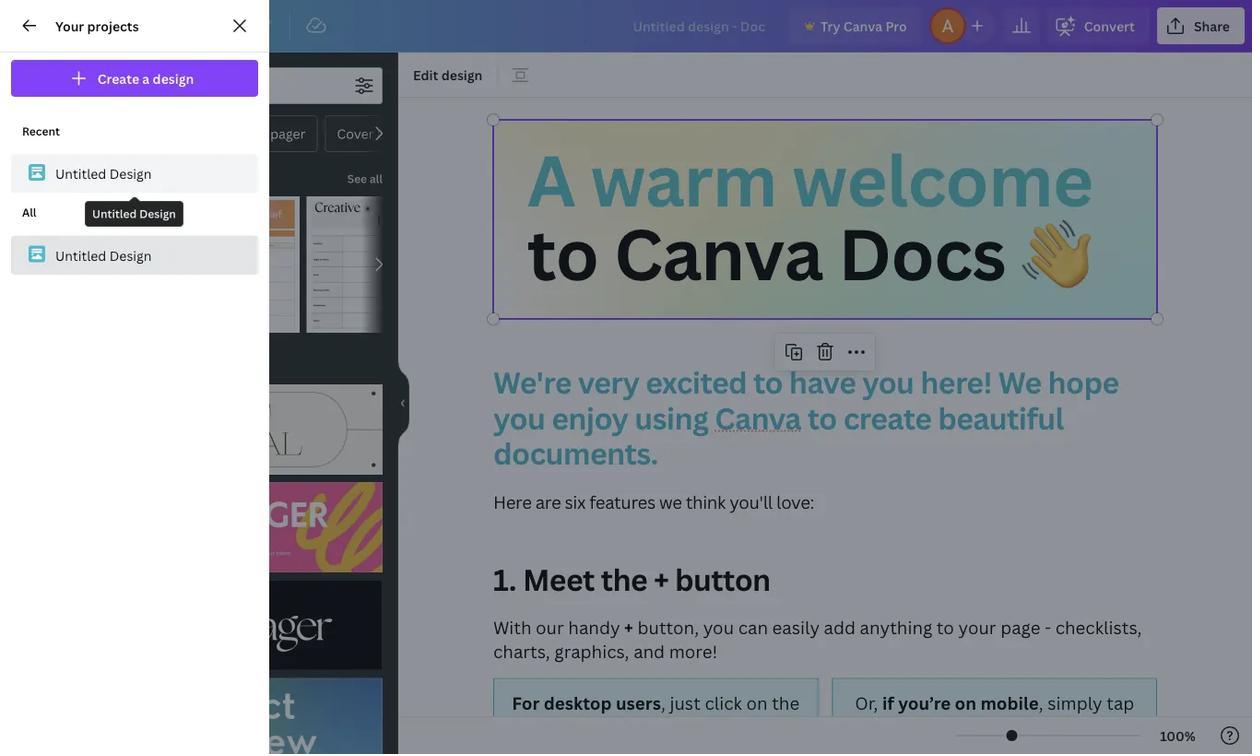 Task type: vqa. For each thing, say whether or not it's contained in the screenshot.
'text' inside the the Text "BUTTON"
no



Task type: describe. For each thing, give the bounding box(es) containing it.
projects
[[87, 17, 139, 35]]

creative brief doc in black and white grey editorial style image
[[307, 197, 412, 333]]

-
[[1045, 616, 1052, 639]]

👋
[[1022, 205, 1091, 301]]

your
[[959, 616, 997, 639]]

here are six features we think you'll love:
[[494, 490, 815, 514]]

with
[[494, 616, 532, 639]]

untitled for all
[[55, 247, 106, 264]]

think
[[686, 490, 726, 514]]

1 vertical spatial design
[[139, 206, 176, 221]]

create
[[844, 398, 932, 438]]

templates
[[109, 169, 173, 187]]

create a design
[[97, 70, 194, 87]]

you'll
[[730, 490, 773, 514]]

see all button
[[346, 160, 385, 197]]

untitled design button for all
[[11, 236, 258, 275]]

charts,
[[494, 640, 551, 663]]

easily
[[773, 616, 820, 639]]

one pager button
[[230, 115, 318, 152]]

Search Doc templates search field
[[118, 68, 346, 103]]

1.
[[494, 560, 517, 600]]

+ for handy
[[625, 616, 634, 639]]

you inside button, you can easily add anything to your page - checklists, charts, graphics, and more!
[[704, 616, 734, 639]]

handy
[[569, 616, 620, 639]]

2 horizontal spatial you
[[863, 363, 915, 403]]

1. meet the + button
[[494, 560, 771, 600]]

we
[[999, 363, 1042, 403]]

button
[[675, 560, 771, 600]]

one pager doc in black and white blue light blue classic professional style image
[[81, 197, 187, 333]]

add
[[824, 616, 856, 639]]

templates button
[[0, 53, 66, 119]]

convert button
[[1048, 7, 1150, 44]]

design for all
[[110, 247, 152, 264]]

Design title text field
[[618, 7, 782, 44]]

none text field containing a warm welcome
[[399, 98, 1253, 755]]

meet
[[523, 560, 595, 600]]

one
[[242, 125, 267, 143]]

canva inside we're very excited to have you here! we hope you enjoy using canva to create beautiful documents.
[[715, 398, 802, 438]]

1 vertical spatial untitled design
[[92, 206, 176, 221]]

2 untitled design list from the top
[[11, 193, 258, 275]]

create
[[97, 70, 139, 87]]

warm
[[591, 132, 777, 227]]

button,
[[638, 616, 699, 639]]

the
[[601, 560, 648, 600]]

edit design button
[[406, 60, 490, 89]]

design for recent
[[110, 165, 152, 182]]

page
[[1001, 616, 1041, 639]]

project overview docs banner in light green blue vibrant professional style image
[[81, 678, 383, 755]]

doc templates
[[81, 169, 173, 187]]

enjoy
[[552, 398, 629, 438]]

cover
[[337, 125, 374, 143]]

checklists,
[[1056, 616, 1143, 639]]

elements button
[[0, 119, 66, 185]]

more!
[[669, 640, 718, 663]]

we're very excited to have you here! we hope you enjoy using canva to create beautiful documents.
[[494, 363, 1126, 473]]

we're
[[494, 363, 572, 403]]

pager
[[270, 125, 306, 143]]

untitled design for recent
[[55, 165, 152, 182]]

elements
[[12, 157, 54, 169]]

very
[[578, 363, 640, 403]]

main menu bar
[[0, 0, 1253, 53]]

a
[[142, 70, 150, 87]]

+ for the
[[654, 560, 669, 600]]



Task type: locate. For each thing, give the bounding box(es) containing it.
untitled design
[[55, 165, 152, 182], [92, 206, 176, 221], [55, 247, 152, 264]]

to inside button, you can easily add anything to your page - checklists, charts, graphics, and more!
[[937, 616, 955, 639]]

1 vertical spatial untitled design button
[[11, 236, 258, 275]]

0 horizontal spatial you
[[494, 398, 545, 438]]

you left the enjoy
[[494, 398, 545, 438]]

try canva pro button
[[790, 7, 922, 44]]

love:
[[777, 490, 815, 514]]

cover letter button
[[325, 115, 424, 152]]

0 vertical spatial design
[[110, 165, 152, 182]]

side panel tab list
[[0, 53, 66, 451]]

our
[[536, 616, 564, 639]]

0 vertical spatial untitled design button
[[11, 154, 258, 193]]

untitled design down templates
[[92, 206, 176, 221]]

untitled design down doc
[[55, 247, 152, 264]]

untitled design list down create a design dropdown button
[[11, 112, 258, 193]]

try canva pro
[[821, 17, 908, 35]]

features
[[590, 490, 656, 514]]

templates
[[10, 90, 56, 103]]

here!
[[921, 363, 993, 403]]

1 horizontal spatial design
[[442, 66, 483, 83]]

one pager
[[242, 125, 306, 143]]

a
[[528, 132, 575, 227]]

design down templates
[[139, 206, 176, 221]]

you right the have
[[863, 363, 915, 403]]

and
[[634, 640, 665, 663]]

your
[[55, 17, 84, 35]]

untitled
[[55, 165, 106, 182], [92, 206, 137, 221], [55, 247, 106, 264]]

+ right the
[[654, 560, 669, 600]]

documents.
[[494, 433, 658, 473]]

1 horizontal spatial +
[[654, 560, 669, 600]]

design
[[110, 165, 152, 182], [139, 206, 176, 221], [110, 247, 152, 264]]

2 vertical spatial untitled
[[55, 247, 106, 264]]

2 vertical spatial design
[[110, 247, 152, 264]]

untitled for recent
[[55, 165, 106, 182]]

all
[[370, 171, 383, 186]]

home link
[[59, 7, 126, 44]]

0 horizontal spatial +
[[625, 616, 634, 639]]

1 horizontal spatial you
[[704, 616, 734, 639]]

canva inside button
[[844, 17, 883, 35]]

can
[[739, 616, 769, 639]]

using
[[635, 398, 709, 438]]

letter
[[377, 125, 412, 143]]

here
[[494, 490, 532, 514]]

hope
[[1049, 363, 1120, 403]]

0 vertical spatial untitled design
[[55, 165, 152, 182]]

hide image
[[398, 359, 410, 448]]

0 vertical spatial canva
[[844, 17, 883, 35]]

design right a
[[153, 70, 194, 87]]

untitled design list down templates
[[11, 193, 258, 275]]

None text field
[[399, 98, 1253, 755]]

project overview/one-pager professional docs banner in pink dark blue yellow playful abstract style image
[[81, 483, 383, 573]]

untitled design right elements
[[55, 165, 152, 182]]

cover letter
[[337, 125, 412, 143]]

create a design button
[[11, 60, 258, 97]]

edit design
[[413, 66, 483, 83]]

are
[[536, 490, 561, 514]]

canva for pro
[[844, 17, 883, 35]]

1 vertical spatial untitled
[[92, 206, 137, 221]]

design inside edit design button
[[442, 66, 483, 83]]

doc
[[81, 169, 106, 187]]

canva
[[844, 17, 883, 35], [614, 205, 823, 301], [715, 398, 802, 438]]

untitled design button up 'one pager doc in black and white blue light blue classic professional style' image
[[11, 154, 258, 193]]

a warm welcome
[[528, 132, 1094, 227]]

welcome
[[793, 132, 1094, 227]]

1 untitled design button from the top
[[11, 154, 258, 193]]

+
[[654, 560, 669, 600], [625, 616, 634, 639]]

all
[[22, 205, 36, 220]]

six
[[565, 490, 586, 514]]

button, you can easily add anything to your page - checklists, charts, graphics, and more!
[[494, 616, 1147, 663]]

doc templates button
[[79, 160, 175, 197]]

2 vertical spatial canva
[[715, 398, 802, 438]]

see
[[348, 171, 367, 186]]

beautiful
[[938, 398, 1065, 438]]

design right "edit"
[[442, 66, 483, 83]]

0 horizontal spatial design
[[153, 70, 194, 87]]

try
[[821, 17, 841, 35]]

untitled design for all
[[55, 247, 152, 264]]

design down doc templates 'button'
[[110, 247, 152, 264]]

you
[[863, 363, 915, 403], [494, 398, 545, 438], [704, 616, 734, 639]]

docs
[[839, 205, 1006, 301]]

pro
[[886, 17, 908, 35]]

design
[[442, 66, 483, 83], [153, 70, 194, 87]]

to canva docs 👋
[[528, 205, 1091, 301]]

research brief doc in orange teal pink soft pastels style image
[[194, 197, 300, 333]]

see all
[[348, 171, 383, 186]]

with our handy +
[[494, 616, 634, 639]]

project overview/one-pager professional docs banner in black white sleek monochrome style image
[[81, 580, 383, 671]]

1 vertical spatial canva
[[614, 205, 823, 301]]

excited
[[646, 363, 747, 403]]

your projects
[[55, 17, 139, 35]]

design right doc
[[110, 165, 152, 182]]

brand
[[20, 223, 47, 236]]

1 vertical spatial +
[[625, 616, 634, 639]]

home
[[74, 17, 111, 35]]

untitled design button
[[11, 154, 258, 193], [11, 236, 258, 275]]

design inside create a design dropdown button
[[153, 70, 194, 87]]

to
[[528, 205, 599, 301], [754, 363, 783, 403], [808, 398, 837, 438], [937, 616, 955, 639]]

you left can
[[704, 616, 734, 639]]

+ right handy
[[625, 616, 634, 639]]

have
[[790, 363, 856, 403]]

untitled design button down templates
[[11, 236, 258, 275]]

untitled design button for recent
[[11, 154, 258, 193]]

brand button
[[0, 185, 66, 252]]

2 vertical spatial untitled design
[[55, 247, 152, 264]]

graphics,
[[555, 640, 630, 663]]

0 vertical spatial untitled
[[55, 165, 106, 182]]

edit
[[413, 66, 439, 83]]

canva for docs
[[614, 205, 823, 301]]

recent
[[22, 123, 60, 138]]

we
[[660, 490, 682, 514]]

2 untitled design button from the top
[[11, 236, 258, 275]]

0 vertical spatial +
[[654, 560, 669, 600]]

anything
[[860, 616, 933, 639]]

1 untitled design list from the top
[[11, 112, 258, 193]]

convert
[[1085, 17, 1136, 35]]

event/business proposal professional docs banner in beige dark brown warm classic style image
[[81, 385, 383, 475]]

untitled design list
[[11, 112, 258, 193], [11, 193, 258, 275]]



